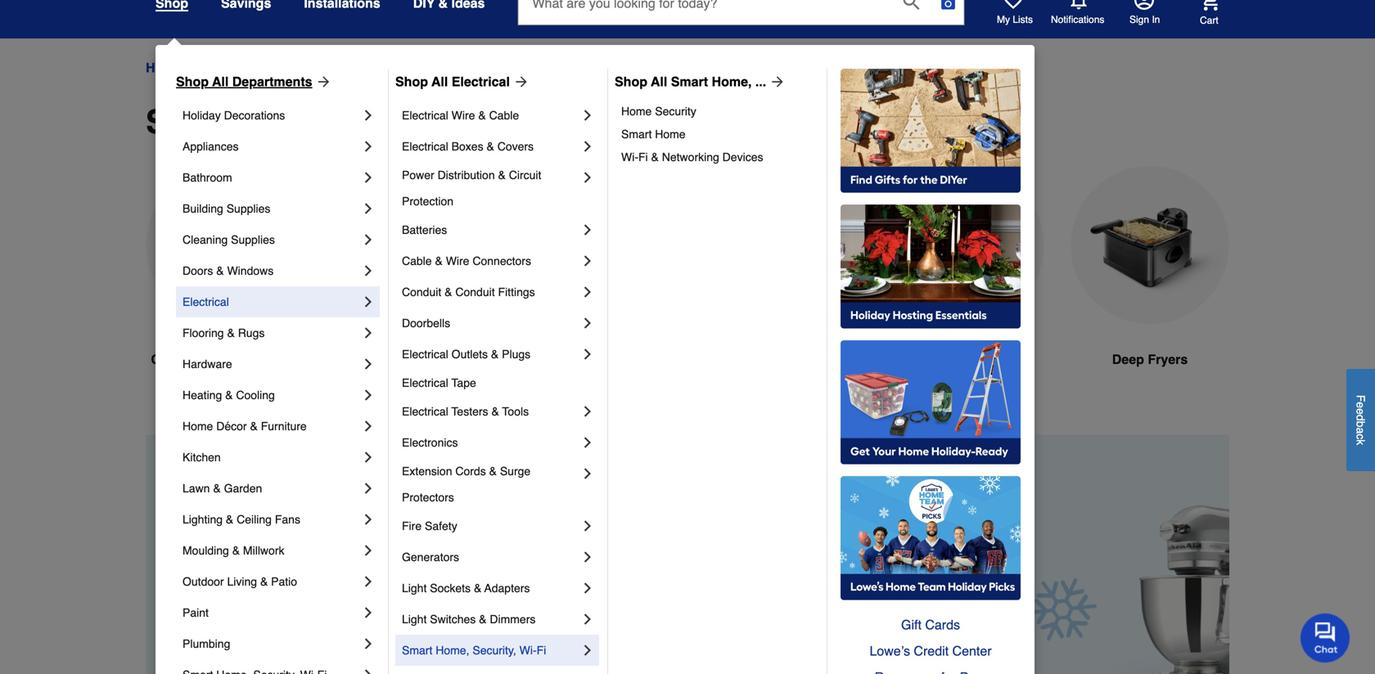 Task type: locate. For each thing, give the bounding box(es) containing it.
all up the electrical wire & cable
[[431, 74, 448, 89]]

0 vertical spatial supplies
[[226, 202, 270, 215]]

0 horizontal spatial wi-
[[519, 644, 537, 657]]

conduit & conduit fittings link
[[402, 277, 580, 308]]

0 horizontal spatial fi
[[537, 644, 546, 657]]

2 arrow right image from the left
[[766, 74, 786, 90]]

generators link
[[402, 542, 580, 573]]

lawn
[[183, 482, 210, 495]]

sign in button
[[1130, 0, 1160, 26]]

smart inside smart home link
[[621, 128, 652, 141]]

electrical boxes & covers link
[[402, 131, 580, 162]]

power
[[402, 169, 434, 182]]

extension cords & surge protectors link
[[402, 458, 580, 511]]

security
[[655, 105, 696, 118]]

conduit up doorbells
[[402, 286, 441, 299]]

gift cards
[[901, 618, 960, 633]]

wi-fi & networking devices link
[[621, 146, 815, 169]]

outdoor living & patio link
[[183, 566, 360, 598]]

1 horizontal spatial shop
[[395, 74, 428, 89]]

smart inside smart home, security, wi-fi link
[[402, 644, 432, 657]]

supplies for building supplies
[[226, 202, 270, 215]]

arrow right image up the 'home security' link
[[766, 74, 786, 90]]

electrical for electrical boxes & covers
[[402, 140, 448, 153]]

shop for shop all smart home, ...
[[615, 74, 647, 89]]

1 horizontal spatial conduit
[[455, 286, 495, 299]]

small
[[281, 60, 313, 75], [146, 103, 233, 141]]

1 vertical spatial supplies
[[231, 233, 275, 246]]

e up d
[[1354, 402, 1367, 408]]

home, left ...
[[712, 74, 752, 89]]

1 horizontal spatial small
[[281, 60, 313, 75]]

a silver-colored new air portable ice maker. image
[[331, 166, 489, 324]]

outdoor
[[183, 575, 224, 589]]

cable down batteries at top left
[[402, 255, 432, 268]]

0 horizontal spatial all
[[212, 74, 229, 89]]

& left plugs
[[491, 348, 499, 361]]

& right cords at bottom
[[489, 465, 497, 478]]

electrical up electronics
[[402, 405, 448, 418]]

all inside 'link'
[[651, 74, 667, 89]]

sign in
[[1130, 14, 1160, 25]]

1 vertical spatial light
[[402, 613, 427, 626]]

shop
[[176, 74, 209, 89], [395, 74, 428, 89], [615, 74, 647, 89]]

deep
[[1112, 352, 1144, 367]]

1 vertical spatial cable
[[402, 255, 432, 268]]

chevron right image for light switches & dimmers
[[580, 611, 596, 628]]

extension cords & surge protectors
[[402, 465, 534, 504]]

fire safety
[[402, 520, 457, 533]]

tools
[[502, 405, 529, 418]]

3 shop from the left
[[615, 74, 647, 89]]

small appliances down departments
[[146, 103, 416, 141]]

1 horizontal spatial smart
[[621, 128, 652, 141]]

smart
[[671, 74, 708, 89], [621, 128, 652, 141], [402, 644, 432, 657]]

holiday
[[183, 109, 221, 122]]

ovens
[[600, 352, 640, 367]]

conduit down cable & wire connectors
[[455, 286, 495, 299]]

hardware link
[[183, 349, 360, 380]]

building supplies
[[183, 202, 270, 215]]

all up the holiday decorations
[[212, 74, 229, 89]]

chevron right image for heating & cooling
[[360, 387, 377, 404]]

small up bathroom on the left of page
[[146, 103, 233, 141]]

cable up covers
[[489, 109, 519, 122]]

1 horizontal spatial all
[[431, 74, 448, 89]]

blenders link
[[886, 166, 1044, 409]]

arrow right image
[[510, 74, 530, 90], [1199, 570, 1216, 586]]

1 vertical spatial smart
[[621, 128, 652, 141]]

chevron right image for building supplies
[[360, 201, 377, 217]]

1 horizontal spatial arrow right image
[[1199, 570, 1216, 586]]

0 horizontal spatial smart
[[402, 644, 432, 657]]

outdoor living & patio
[[183, 575, 297, 589]]

camera image
[[940, 0, 956, 11]]

fi right security,
[[537, 644, 546, 657]]

1 vertical spatial small
[[146, 103, 233, 141]]

flooring & rugs link
[[183, 318, 360, 349]]

my lists link
[[997, 0, 1033, 26]]

1 light from the top
[[402, 582, 427, 595]]

chevron right image for plumbing
[[360, 636, 377, 652]]

countertop microwaves link
[[146, 166, 304, 409]]

shop up the electrical wire & cable
[[395, 74, 428, 89]]

shop for shop all electrical
[[395, 74, 428, 89]]

0 horizontal spatial shop
[[176, 74, 209, 89]]

0 vertical spatial fi
[[638, 151, 648, 164]]

electrical testers & tools link
[[402, 396, 580, 427]]

1 arrow right image from the left
[[312, 74, 332, 90]]

electrical wire & cable
[[402, 109, 519, 122]]

home
[[146, 60, 182, 75], [621, 105, 652, 118], [655, 128, 686, 141], [183, 420, 213, 433]]

gift
[[901, 618, 922, 633]]

2 conduit from the left
[[455, 286, 495, 299]]

1 vertical spatial wi-
[[519, 644, 537, 657]]

2 light from the top
[[402, 613, 427, 626]]

0 vertical spatial light
[[402, 582, 427, 595]]

arrow right image
[[312, 74, 332, 90], [766, 74, 786, 90]]

kitchen link
[[183, 442, 360, 473]]

arrow right image up the 'holiday decorations' link on the top left of the page
[[312, 74, 332, 90]]

search image
[[903, 0, 920, 10]]

1 shop from the left
[[176, 74, 209, 89]]

f e e d b a c k button
[[1346, 369, 1375, 471]]

chevron right image for bathroom
[[360, 169, 377, 186]]

shop up home security
[[615, 74, 647, 89]]

home link
[[146, 58, 182, 78]]

light sockets & adapters link
[[402, 573, 580, 604]]

electrical tape link
[[402, 370, 596, 396]]

1 horizontal spatial home,
[[712, 74, 752, 89]]

chevron right image
[[360, 107, 377, 124], [580, 107, 596, 124], [580, 138, 596, 155], [580, 169, 596, 186], [580, 222, 596, 238], [360, 232, 377, 248], [360, 263, 377, 279], [580, 315, 596, 332], [360, 325, 377, 341], [360, 387, 377, 404], [360, 418, 377, 435], [580, 435, 596, 451], [580, 466, 596, 482], [360, 480, 377, 497], [580, 518, 596, 535], [580, 549, 596, 566], [360, 574, 377, 590], [360, 605, 377, 621], [360, 636, 377, 652]]

0 vertical spatial home,
[[712, 74, 752, 89]]

light switches & dimmers link
[[402, 604, 580, 635]]

all for smart
[[651, 74, 667, 89]]

moulding & millwork link
[[183, 535, 360, 566]]

lowe's home team holiday picks. image
[[841, 476, 1021, 601]]

smart for smart home
[[621, 128, 652, 141]]

wire up 'conduit & conduit fittings'
[[446, 255, 469, 268]]

wi- right security,
[[519, 644, 537, 657]]

doorbells
[[402, 317, 450, 330]]

portable ice makers
[[349, 352, 472, 367]]

plumbing
[[183, 638, 230, 651]]

small up the 'holiday decorations' link on the top left of the page
[[281, 60, 313, 75]]

chevron right image for doorbells
[[580, 315, 596, 332]]

chevron right image for electrical
[[360, 294, 377, 310]]

lowe's home improvement cart image
[[1200, 0, 1220, 10]]

toaster ovens link
[[516, 166, 674, 409]]

0 horizontal spatial home,
[[436, 644, 469, 657]]

chevron right image for electrical boxes & covers
[[580, 138, 596, 155]]

electronics link
[[402, 427, 580, 458]]

chevron right image for smart home, security, wi-fi
[[580, 643, 596, 659]]

blenders
[[937, 352, 993, 367]]

home, inside 'link'
[[712, 74, 752, 89]]

doors
[[183, 264, 213, 277]]

chevron right image for cleaning supplies
[[360, 232, 377, 248]]

all up home security
[[651, 74, 667, 89]]

lowe's home improvement account image
[[1134, 0, 1154, 10]]

electrical down doorbells
[[402, 348, 448, 361]]

chevron right image for hardware
[[360, 356, 377, 372]]

connectors
[[473, 255, 531, 268]]

0 vertical spatial smart
[[671, 74, 708, 89]]

2 all from the left
[[431, 74, 448, 89]]

home for home security
[[621, 105, 652, 118]]

chevron right image for light sockets & adapters
[[580, 580, 596, 597]]

small appliances up the 'holiday decorations' link on the top left of the page
[[281, 60, 380, 75]]

appliances link up the holiday decorations
[[196, 58, 266, 78]]

1 horizontal spatial cable
[[489, 109, 519, 122]]

home, down switches
[[436, 644, 469, 657]]

lowe's home improvement lists image
[[1004, 0, 1023, 10]]

advertisement region
[[0, 435, 441, 674], [441, 435, 1375, 674]]

& down batteries at top left
[[435, 255, 443, 268]]

None search field
[[518, 0, 965, 40]]

1 vertical spatial fi
[[537, 644, 546, 657]]

home décor & furniture link
[[183, 411, 360, 442]]

toaster
[[550, 352, 596, 367]]

0 vertical spatial cable
[[489, 109, 519, 122]]

batteries link
[[402, 214, 580, 246]]

home,
[[712, 74, 752, 89], [436, 644, 469, 657]]

chevron right image for generators
[[580, 549, 596, 566]]

deep fryers
[[1112, 352, 1188, 367]]

fi down smart home at the top
[[638, 151, 648, 164]]

cleaning supplies link
[[183, 224, 360, 255]]

smart down home security
[[621, 128, 652, 141]]

e up the b
[[1354, 408, 1367, 415]]

smart inside shop all smart home, ... 'link'
[[671, 74, 708, 89]]

center
[[952, 644, 992, 659]]

supplies up cleaning supplies
[[226, 202, 270, 215]]

electrical up flooring
[[183, 295, 229, 309]]

& down smart home at the top
[[651, 151, 659, 164]]

appliances link
[[196, 58, 266, 78], [183, 131, 360, 162]]

batteries
[[402, 223, 447, 237]]

0 horizontal spatial arrow right image
[[510, 74, 530, 90]]

arrow right image inside shop all smart home, ... 'link'
[[766, 74, 786, 90]]

doorbells link
[[402, 308, 580, 339]]

1 vertical spatial arrow right image
[[1199, 570, 1216, 586]]

& right boxes at the left of page
[[487, 140, 494, 153]]

heating & cooling
[[183, 389, 275, 402]]

light left switches
[[402, 613, 427, 626]]

0 horizontal spatial cable
[[402, 255, 432, 268]]

chevron right image for paint
[[360, 605, 377, 621]]

2 horizontal spatial shop
[[615, 74, 647, 89]]

appliances up bathroom on the left of page
[[183, 140, 239, 153]]

& down cable & wire connectors
[[445, 286, 452, 299]]

& left the circuit at the left top of page
[[498, 169, 506, 182]]

2 vertical spatial smart
[[402, 644, 432, 657]]

shop all smart home, ...
[[615, 74, 766, 89]]

c
[[1354, 434, 1367, 440]]

electrical down ice
[[402, 377, 448, 390]]

furniture
[[261, 420, 307, 433]]

chevron right image for lighting & ceiling fans
[[360, 512, 377, 528]]

2 horizontal spatial all
[[651, 74, 667, 89]]

electrical up power
[[402, 140, 448, 153]]

cooling
[[236, 389, 275, 402]]

& right décor
[[250, 420, 258, 433]]

0 horizontal spatial arrow right image
[[312, 74, 332, 90]]

smart down switches
[[402, 644, 432, 657]]

paint
[[183, 607, 209, 620]]

plumbing link
[[183, 629, 360, 660]]

supplies up windows
[[231, 233, 275, 246]]

fryers
[[1148, 352, 1188, 367]]

1 all from the left
[[212, 74, 229, 89]]

wire up boxes at the left of page
[[452, 109, 475, 122]]

electrical down shop all electrical at the top left of page
[[402, 109, 448, 122]]

cable
[[489, 109, 519, 122], [402, 255, 432, 268]]

& left cooling at the left of the page
[[225, 389, 233, 402]]

chevron right image
[[360, 138, 377, 155], [360, 169, 377, 186], [360, 201, 377, 217], [580, 253, 596, 269], [580, 284, 596, 300], [360, 294, 377, 310], [580, 346, 596, 363], [360, 356, 377, 372], [580, 404, 596, 420], [360, 449, 377, 466], [360, 512, 377, 528], [360, 543, 377, 559], [580, 580, 596, 597], [580, 611, 596, 628], [580, 643, 596, 659], [360, 667, 377, 674]]

0 vertical spatial arrow right image
[[510, 74, 530, 90]]

0 horizontal spatial conduit
[[402, 286, 441, 299]]

1 vertical spatial appliances link
[[183, 131, 360, 162]]

shop inside 'link'
[[615, 74, 647, 89]]

3 all from the left
[[651, 74, 667, 89]]

lowe's
[[870, 644, 910, 659]]

all for departments
[[212, 74, 229, 89]]

cable & wire connectors link
[[402, 246, 580, 277]]

cleaning supplies
[[183, 233, 275, 246]]

appliances link down decorations
[[183, 131, 360, 162]]

light down generators
[[402, 582, 427, 595]]

wi- down smart home at the top
[[621, 151, 638, 164]]

wire
[[452, 109, 475, 122], [446, 255, 469, 268]]

electrical for electrical wire & cable
[[402, 109, 448, 122]]

switches
[[430, 613, 476, 626]]

appliances up the holiday decorations
[[196, 60, 266, 75]]

0 vertical spatial small
[[281, 60, 313, 75]]

1 horizontal spatial wi-
[[621, 151, 638, 164]]

chevron right image for home décor & furniture
[[360, 418, 377, 435]]

& inside power distribution & circuit protection
[[498, 169, 506, 182]]

fire safety link
[[402, 511, 580, 542]]

chevron right image for electrical wire & cable
[[580, 107, 596, 124]]

1 horizontal spatial arrow right image
[[766, 74, 786, 90]]

2 shop from the left
[[395, 74, 428, 89]]

e
[[1354, 402, 1367, 408], [1354, 408, 1367, 415]]

smart home, security, wi-fi link
[[402, 635, 580, 666]]

arrow right image inside shop all electrical link
[[510, 74, 530, 90]]

appliances down small appliances link
[[242, 103, 416, 141]]

dimmers
[[490, 613, 536, 626]]

chat invite button image
[[1301, 613, 1351, 663]]

0 vertical spatial small appliances
[[281, 60, 380, 75]]

d
[[1354, 415, 1367, 421]]

Search Query text field
[[519, 0, 890, 25]]

smart up security
[[671, 74, 708, 89]]

shop up holiday
[[176, 74, 209, 89]]

2 horizontal spatial smart
[[671, 74, 708, 89]]

chevron right image for extension cords & surge protectors
[[580, 466, 596, 482]]

holiday decorations link
[[183, 100, 360, 131]]

small inside small appliances link
[[281, 60, 313, 75]]

arrow right image inside shop all departments link
[[312, 74, 332, 90]]

devices
[[723, 151, 763, 164]]



Task type: describe. For each thing, give the bounding box(es) containing it.
light sockets & adapters
[[402, 582, 530, 595]]

& right lawn
[[213, 482, 221, 495]]

building supplies link
[[183, 193, 360, 224]]

chevron right image for moulding & millwork
[[360, 543, 377, 559]]

lowe's credit center link
[[841, 638, 1021, 665]]

chevron right image for electrical outlets & plugs
[[580, 346, 596, 363]]

bathroom link
[[183, 162, 360, 193]]

1 conduit from the left
[[402, 286, 441, 299]]

1 horizontal spatial fi
[[638, 151, 648, 164]]

cart button
[[1177, 0, 1220, 27]]

lighting
[[183, 513, 223, 526]]

chevron right image for holiday decorations
[[360, 107, 377, 124]]

all for electrical
[[431, 74, 448, 89]]

& right doors
[[216, 264, 224, 277]]

chevron right image for outdoor living & patio
[[360, 574, 377, 590]]

chevron right image for electrical testers & tools
[[580, 404, 596, 420]]

chevron right image for fire safety
[[580, 518, 596, 535]]

electrical for electrical testers & tools
[[402, 405, 448, 418]]

& left tools in the left of the page
[[491, 405, 499, 418]]

electrical outlets & plugs link
[[402, 339, 580, 370]]

& inside extension cords & surge protectors
[[489, 465, 497, 478]]

chevron right image for cable & wire connectors
[[580, 253, 596, 269]]

testers
[[451, 405, 488, 418]]

millwork
[[243, 544, 284, 557]]

1 vertical spatial home,
[[436, 644, 469, 657]]

power distribution & circuit protection
[[402, 169, 545, 208]]

lawn & garden
[[183, 482, 262, 495]]

ceiling
[[237, 513, 272, 526]]

electrical for electrical outlets & plugs
[[402, 348, 448, 361]]

0 vertical spatial appliances link
[[196, 58, 266, 78]]

adapters
[[484, 582, 530, 595]]

circuit
[[509, 169, 541, 182]]

chevron right image for doors & windows
[[360, 263, 377, 279]]

arrow right image for shop all smart home, ...
[[766, 74, 786, 90]]

0 vertical spatial wi-
[[621, 151, 638, 164]]

safety
[[425, 520, 457, 533]]

1 vertical spatial small appliances
[[146, 103, 416, 141]]

networking
[[662, 151, 719, 164]]

home for home décor & furniture
[[183, 420, 213, 433]]

fire
[[402, 520, 422, 533]]

my lists
[[997, 14, 1033, 25]]

1 advertisement region from the left
[[0, 435, 441, 674]]

a stainless steel toaster oven. image
[[516, 166, 674, 324]]

chevron right image for appliances
[[360, 138, 377, 155]]

small appliances link
[[281, 58, 380, 78]]

chevron right image for lawn & garden
[[360, 480, 377, 497]]

portable
[[349, 352, 401, 367]]

garden
[[224, 482, 262, 495]]

doors & windows
[[183, 264, 274, 277]]

a black and stainless steel countertop microwave. image
[[146, 166, 304, 324]]

1 vertical spatial wire
[[446, 255, 469, 268]]

& up electrical boxes & covers link
[[478, 109, 486, 122]]

plugs
[[502, 348, 531, 361]]

smart home
[[621, 128, 686, 141]]

smart for smart home, security, wi-fi
[[402, 644, 432, 657]]

cords
[[455, 465, 486, 478]]

lighting & ceiling fans link
[[183, 504, 360, 535]]

protectors
[[402, 491, 454, 504]]

a gray ninja blender. image
[[886, 166, 1044, 324]]

electrical wire & cable link
[[402, 100, 580, 131]]

& left millwork
[[232, 544, 240, 557]]

moulding & millwork
[[183, 544, 284, 557]]

light for light sockets & adapters
[[402, 582, 427, 595]]

& right 'sockets'
[[474, 582, 482, 595]]

shop all electrical link
[[395, 72, 530, 92]]

deep fryers link
[[1071, 166, 1229, 409]]

power distribution & circuit protection link
[[402, 162, 580, 214]]

lists
[[1013, 14, 1033, 25]]

electrical link
[[183, 286, 360, 318]]

electrical tape
[[402, 377, 476, 390]]

décor
[[216, 420, 247, 433]]

smart home, security, wi-fi
[[402, 644, 546, 657]]

chevron right image for power distribution & circuit protection
[[580, 169, 596, 186]]

flooring
[[183, 327, 224, 340]]

credit
[[914, 644, 949, 659]]

electrical boxes & covers
[[402, 140, 534, 153]]

electrical up electrical wire & cable link at left
[[452, 74, 510, 89]]

living
[[227, 575, 257, 589]]

& left ceiling in the bottom of the page
[[226, 513, 234, 526]]

home décor & furniture
[[183, 420, 307, 433]]

b
[[1354, 421, 1367, 427]]

ice
[[405, 352, 423, 367]]

boxes
[[452, 140, 483, 153]]

chevron right image for electronics
[[580, 435, 596, 451]]

fittings
[[498, 286, 535, 299]]

lowe's home improvement notification center image
[[1069, 0, 1089, 10]]

arrow right image for shop all departments
[[312, 74, 332, 90]]

0 vertical spatial wire
[[452, 109, 475, 122]]

...
[[755, 74, 766, 89]]

lowe's credit center
[[870, 644, 992, 659]]

kitchen
[[183, 451, 221, 464]]

find gifts for the diyer. image
[[841, 69, 1021, 193]]

rugs
[[238, 327, 265, 340]]

& left the rugs
[[227, 327, 235, 340]]

a chefman stainless steel deep fryer. image
[[1071, 166, 1229, 324]]

outlets
[[452, 348, 488, 361]]

& left dimmers
[[479, 613, 487, 626]]

holiday hosting essentials. image
[[841, 205, 1021, 329]]

flooring & rugs
[[183, 327, 265, 340]]

shop all electrical
[[395, 74, 510, 89]]

shop all departments
[[176, 74, 312, 89]]

2 advertisement region from the left
[[441, 435, 1375, 674]]

wi-fi & networking devices
[[621, 151, 763, 164]]

holiday decorations
[[183, 109, 285, 122]]

cards
[[925, 618, 960, 633]]

shop all smart home, ... link
[[615, 72, 786, 92]]

electronics
[[402, 436, 458, 449]]

tape
[[451, 377, 476, 390]]

decorations
[[224, 109, 285, 122]]

1 e from the top
[[1354, 402, 1367, 408]]

a gray and stainless steel ninja air fryer. image
[[701, 166, 859, 324]]

light for light switches & dimmers
[[402, 613, 427, 626]]

departments
[[232, 74, 312, 89]]

bathroom
[[183, 171, 232, 184]]

fans
[[275, 513, 300, 526]]

chevron right image for batteries
[[580, 222, 596, 238]]

2 e from the top
[[1354, 408, 1367, 415]]

k
[[1354, 440, 1367, 445]]

surge
[[500, 465, 531, 478]]

conduit & conduit fittings
[[402, 286, 535, 299]]

my
[[997, 14, 1010, 25]]

chevron right image for flooring & rugs
[[360, 325, 377, 341]]

chevron right image for conduit & conduit fittings
[[580, 284, 596, 300]]

moulding
[[183, 544, 229, 557]]

shop for shop all departments
[[176, 74, 209, 89]]

0 horizontal spatial small
[[146, 103, 233, 141]]

cart
[[1200, 15, 1219, 26]]

electrical for electrical tape
[[402, 377, 448, 390]]

lawn & garden link
[[183, 473, 360, 504]]

home for home
[[146, 60, 182, 75]]

electrical testers & tools
[[402, 405, 529, 418]]

appliances right departments
[[317, 60, 380, 75]]

& left the "patio"
[[260, 575, 268, 589]]

distribution
[[438, 169, 495, 182]]

chevron right image for kitchen
[[360, 449, 377, 466]]

hardware
[[183, 358, 232, 371]]

building
[[183, 202, 223, 215]]

get your home holiday-ready. image
[[841, 341, 1021, 465]]

cable & wire connectors
[[402, 255, 531, 268]]

supplies for cleaning supplies
[[231, 233, 275, 246]]

smart home link
[[621, 123, 815, 146]]



Task type: vqa. For each thing, say whether or not it's contained in the screenshot.
offer
no



